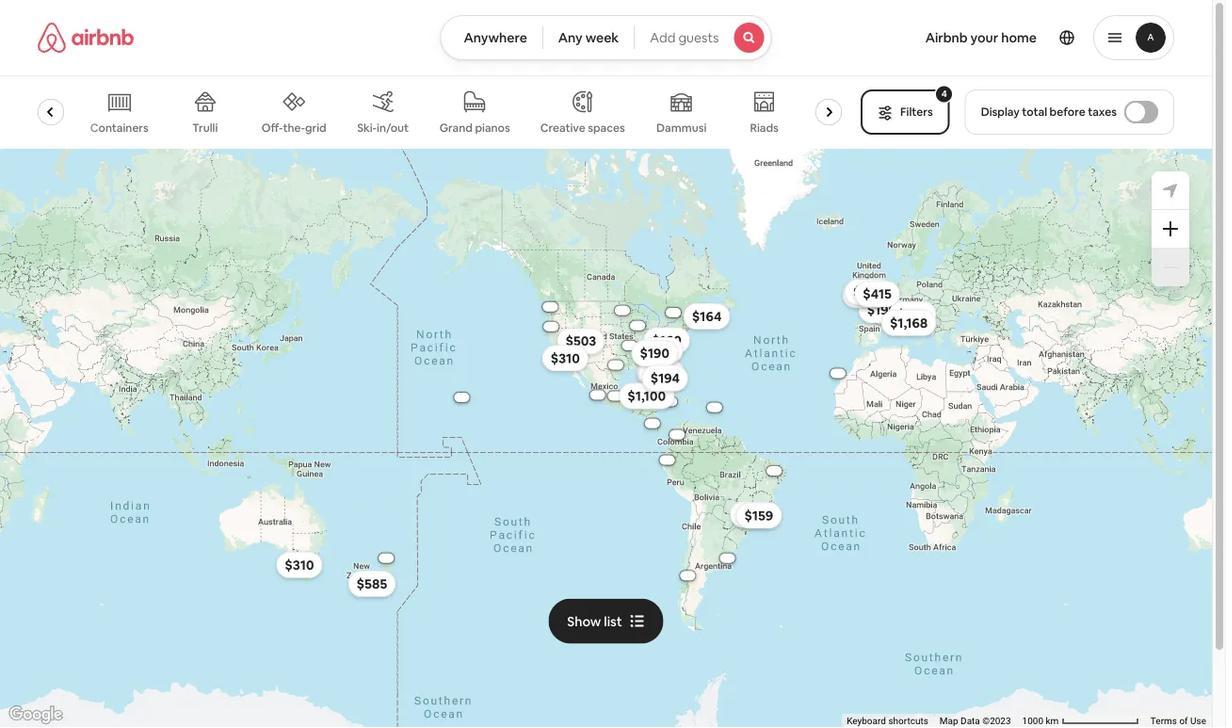 Task type: locate. For each thing, give the bounding box(es) containing it.
1 vertical spatial $310
[[285, 557, 314, 574]]

any
[[558, 29, 583, 46]]

before
[[1050, 105, 1086, 119]]

display total before taxes button
[[965, 89, 1175, 135]]

any week
[[558, 29, 619, 46]]

1 vertical spatial $310 button
[[276, 552, 323, 578]]

$238
[[646, 365, 677, 382]]

map data ©2023
[[940, 716, 1011, 727]]

week
[[586, 29, 619, 46]]

terms of use
[[1151, 716, 1207, 727]]

grand
[[440, 121, 473, 135]]

zoom in image
[[1163, 221, 1178, 236]]

filters button
[[861, 89, 950, 135]]

$503
[[566, 333, 596, 350]]

$194 button
[[642, 365, 688, 392]]

total
[[1022, 105, 1048, 119]]

use
[[1191, 716, 1207, 727]]

$310 button left $585
[[276, 552, 323, 578]]

$160 button
[[644, 327, 690, 354]]

0 vertical spatial $310 button
[[542, 345, 589, 371]]

$310 left "$585" button
[[285, 557, 314, 574]]

©2023
[[983, 716, 1011, 727]]

grid
[[306, 120, 327, 135]]

$310 down $503
[[551, 350, 580, 367]]

0 horizontal spatial $310
[[285, 557, 314, 574]]

home
[[1002, 29, 1037, 46]]

spaces
[[588, 121, 626, 135]]

$415 button
[[855, 281, 900, 307]]

group containing off-the-grid
[[8, 75, 850, 149]]

1 horizontal spatial $310
[[551, 350, 580, 367]]

$450 $164
[[692, 284, 885, 325]]

$238 button
[[637, 360, 685, 386]]

creative
[[541, 121, 586, 135]]

profile element
[[795, 0, 1175, 75]]

keyboard
[[847, 716, 886, 727]]

$310
[[551, 350, 580, 367], [285, 557, 314, 574]]

None search field
[[440, 15, 772, 60]]

0 vertical spatial $310
[[551, 350, 580, 367]]

pianos
[[476, 121, 511, 135]]

add guests
[[650, 29, 719, 46]]

airbnb your home link
[[914, 18, 1048, 57]]

km
[[1046, 716, 1059, 727]]

$503 button
[[557, 328, 605, 354]]

add
[[650, 29, 676, 46]]

$237
[[739, 506, 769, 523]]

$1,168 button
[[882, 310, 937, 336]]

$450 button
[[845, 279, 893, 305]]

add guests button
[[634, 15, 772, 60]]

terms of use link
[[1151, 716, 1207, 727]]

of
[[1180, 716, 1188, 727]]

$479 button
[[843, 282, 891, 308]]

airbnb
[[926, 29, 968, 46]]

$199 button
[[859, 297, 905, 323]]

$310 button
[[542, 345, 589, 371], [276, 552, 323, 578]]

zoom out image
[[1163, 260, 1178, 275]]

data
[[961, 716, 980, 727]]

trulli
[[193, 121, 218, 135]]

show
[[567, 613, 601, 630]]

ski-in/out
[[358, 121, 409, 135]]

1000 km button
[[1017, 714, 1145, 727]]

group
[[8, 75, 850, 149]]

taxes
[[1088, 105, 1117, 119]]

$479
[[851, 287, 882, 303]]

$2,460
[[589, 392, 606, 398]]

$217 button
[[639, 360, 684, 386]]

ski-
[[358, 121, 377, 135]]

$217
[[647, 365, 676, 382]]

$585 button
[[348, 571, 396, 597]]

$310 button up $2,460 button
[[542, 345, 589, 371]]



Task type: describe. For each thing, give the bounding box(es) containing it.
none search field containing anywhere
[[440, 15, 772, 60]]

$159
[[745, 507, 774, 524]]

off-
[[262, 120, 283, 135]]

$194
[[651, 370, 680, 387]]

creative spaces
[[541, 121, 626, 135]]

$237 button
[[730, 501, 777, 528]]

guests
[[679, 29, 719, 46]]

$164
[[692, 308, 722, 325]]

1 horizontal spatial $310 button
[[542, 345, 589, 371]]

towers
[[15, 121, 53, 135]]

$190 button
[[632, 340, 678, 367]]

$1,100
[[628, 388, 666, 405]]

map
[[940, 716, 959, 727]]

$310 for the left the $310 button
[[285, 557, 314, 574]]

in/out
[[377, 121, 409, 135]]

the-
[[283, 120, 306, 135]]

0 horizontal spatial $310 button
[[276, 552, 323, 578]]

$450
[[853, 284, 885, 301]]

$159 button
[[736, 502, 782, 529]]

$310 for the right the $310 button
[[551, 350, 580, 367]]

show list button
[[549, 599, 664, 644]]

keyboard shortcuts button
[[847, 715, 929, 727]]

1000 km
[[1023, 716, 1061, 727]]

show list
[[567, 613, 622, 630]]

$195 button
[[638, 337, 684, 364]]

display
[[981, 105, 1020, 119]]

off-the-grid
[[262, 120, 327, 135]]

google map
showing 40 stays. region
[[0, 149, 1212, 727]]

$2,460 button
[[579, 390, 617, 400]]

$1,168
[[890, 314, 928, 331]]

containers
[[91, 121, 149, 135]]

filters
[[901, 105, 933, 119]]

riads
[[751, 121, 779, 135]]

keyboard shortcuts
[[847, 716, 929, 727]]

$1,100 button
[[619, 383, 675, 409]]

$199
[[867, 302, 897, 319]]

list
[[604, 613, 622, 630]]

shortcuts
[[889, 716, 929, 727]]

$160
[[652, 332, 682, 349]]

$190
[[640, 345, 670, 362]]

dammusi
[[657, 121, 707, 135]]

$479 $199
[[851, 287, 897, 319]]

anywhere button
[[440, 15, 543, 60]]

$223 button
[[889, 301, 937, 328]]

airbnb your home
[[926, 29, 1037, 46]]

google image
[[5, 703, 67, 727]]

$195
[[646, 342, 675, 359]]

any week button
[[542, 15, 635, 60]]

1000
[[1023, 716, 1044, 727]]

display total before taxes
[[981, 105, 1117, 119]]

terms
[[1151, 716, 1177, 727]]

anywhere
[[464, 29, 527, 46]]

$223
[[898, 306, 928, 323]]

$164 button
[[684, 303, 730, 330]]

your
[[971, 29, 999, 46]]

$585
[[357, 575, 387, 592]]

grand pianos
[[440, 121, 511, 135]]

$415
[[863, 286, 892, 302]]



Task type: vqa. For each thing, say whether or not it's contained in the screenshot.
$199 on the right
yes



